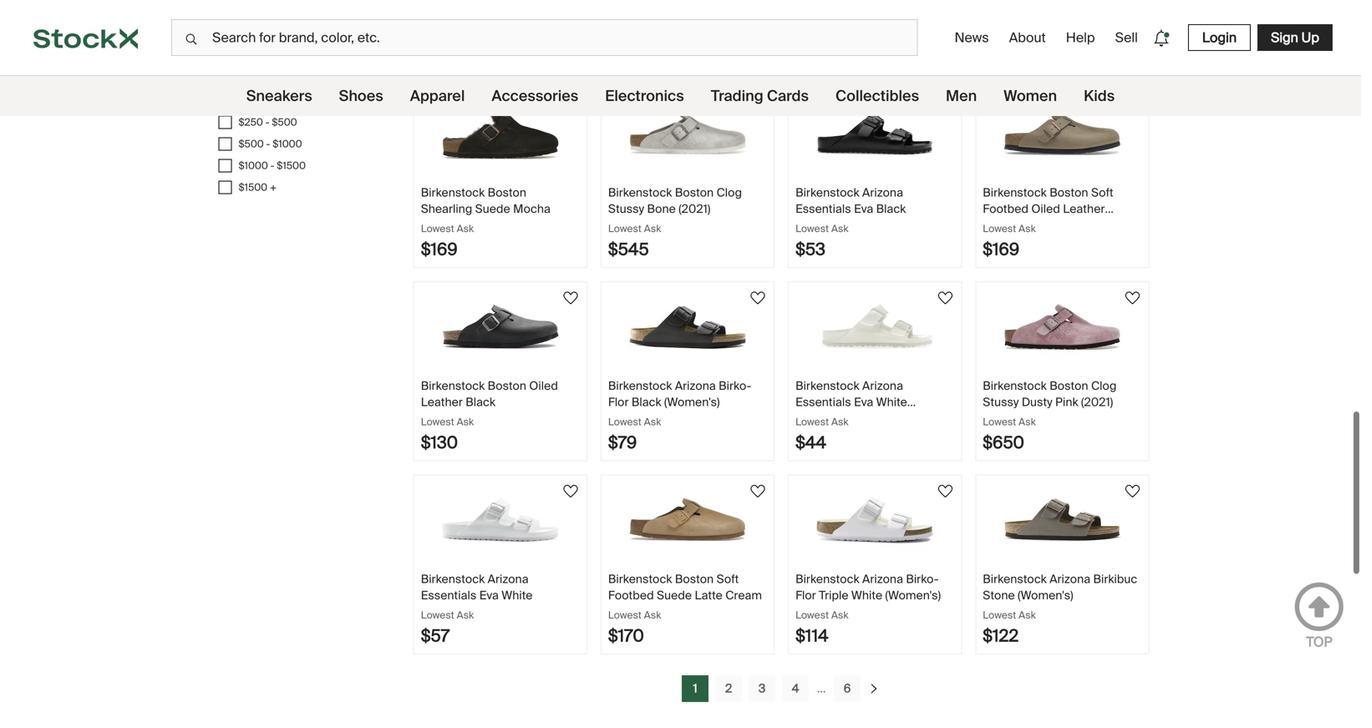 Task type: describe. For each thing, give the bounding box(es) containing it.
accessories
[[492, 86, 579, 106]]

kids
[[1084, 86, 1115, 106]]

$79
[[608, 427, 637, 449]]

birkenstock boston soft footbed oiled leather tobacco brown image
[[1004, 97, 1121, 160]]

0 horizontal spatial $100
[[239, 89, 261, 102]]

3 link
[[749, 671, 776, 698]]

ask inside "birkenstock boston clog stussy dusty pink (2021) lowest ask $650"
[[1019, 411, 1036, 424]]

birkenstock for $122
[[983, 567, 1047, 583]]

boston inside birkenstock boston soft footbed oiled leather tobacco brown
[[1050, 180, 1089, 196]]

lowest inside birkenstock arizona birko- flor triple white (women's) lowest ask $114
[[796, 604, 829, 617]]

birkenstock arizona birko- flor black (women's) lowest ask $79
[[608, 374, 752, 449]]

- for $1000
[[270, 154, 275, 167]]

1 vertical spatial $500
[[239, 133, 264, 146]]

1 horizontal spatial $100
[[270, 67, 292, 80]]

ask inside birkenstock boston soft footbed suede latte cream lowest ask $170
[[644, 604, 661, 617]]

shearling
[[421, 196, 472, 212]]

ask inside lowest ask $44
[[832, 411, 849, 424]]

lowest inside lowest ask $81
[[983, 24, 1016, 37]]

$122
[[983, 621, 1019, 642]]

2 link
[[715, 671, 742, 698]]

lowest inside birkenstock arizona birkibuc stone (women's) lowest ask $122
[[983, 604, 1016, 617]]

- for $500
[[266, 133, 270, 146]]

prices
[[219, 42, 271, 59]]

electronics link
[[605, 76, 684, 116]]

lowest inside "birkenstock boston clog stussy dusty pink (2021) lowest ask $650"
[[983, 411, 1016, 424]]

$44
[[796, 427, 827, 449]]

fit)
[[608, 19, 625, 34]]

lowest inside lowest ask $44
[[796, 411, 829, 424]]

wool
[[725, 0, 753, 2]]

eva inside the birkenstock arizona essentials eva white (women's)
[[854, 390, 874, 405]]

birko- for $79
[[719, 374, 752, 389]]

sign up
[[1271, 29, 1320, 46]]

follow image for $130
[[561, 283, 581, 303]]

oiled inside "birkenstock boston oiled leather black lowest ask $130"
[[529, 374, 558, 389]]

ask inside birkenstock arizona birko- flor black (women's) lowest ask $79
[[644, 411, 661, 424]]

4
[[792, 677, 799, 692]]

soft for leather
[[1091, 180, 1114, 196]]

trading
[[711, 86, 764, 106]]

footbed for brown
[[983, 196, 1029, 212]]

brown
[[1033, 212, 1067, 228]]

trading cards
[[711, 86, 809, 106]]

lowest inside birkenstock boston soft footbed suede latte cream lowest ask $170
[[608, 604, 642, 617]]

ask inside 'birkenstock arizona essentials eva white lowest ask $57'
[[457, 604, 474, 617]]

collectibles link
[[836, 76, 919, 116]]

about link
[[1003, 22, 1053, 53]]

sneakers link
[[246, 76, 312, 116]]

mocha
[[513, 196, 551, 212]]

ask inside birkenstock arizona birkibuc stone (women's) lowest ask $122
[[1019, 604, 1036, 617]]

0 horizontal spatial $250
[[239, 111, 263, 124]]

1 horizontal spatial $1000
[[273, 133, 302, 146]]

bone
[[647, 196, 676, 212]]

product category switcher element
[[0, 76, 1361, 116]]

birkenstock for $130
[[421, 374, 485, 389]]

(2021) inside "birkenstock boston clog stussy dusty pink (2021) lowest ask $650"
[[1081, 390, 1113, 405]]

birkenstock boston clog stussy bone (2021) image
[[629, 97, 746, 160]]

login
[[1203, 29, 1237, 46]]

(women's) inside birkenstock arizona birko- flor black (women's) lowest ask $79
[[664, 390, 720, 405]]

sell
[[1115, 29, 1138, 46]]

leather inside "birkenstock boston oiled leather black lowest ask $130"
[[421, 390, 463, 405]]

sign
[[1271, 29, 1299, 46]]

ask inside lowest ask $81
[[1019, 24, 1036, 37]]

eva for $53
[[854, 196, 874, 212]]

soft for latte
[[717, 567, 739, 583]]

arizona for $57
[[488, 567, 529, 583]]

under
[[239, 67, 267, 80]]

next image
[[868, 675, 881, 694]]

birkenstock arizona essentials eva white image
[[442, 484, 559, 547]]

ask inside birkenstock boston clog stussy bone (2021) lowest ask $545
[[644, 217, 661, 230]]

...
[[817, 677, 826, 692]]

eva for $57
[[479, 583, 499, 599]]

$81
[[983, 41, 1010, 62]]

3
[[759, 677, 766, 692]]

ask inside the "birkenstock arizona essentials eva black lowest ask $53"
[[832, 217, 849, 230]]

1 horizontal spatial $1500
[[277, 154, 306, 167]]

flor for ask
[[796, 583, 816, 599]]

shoes
[[339, 86, 383, 106]]

$114
[[796, 621, 829, 642]]

$250 - $500
[[239, 111, 297, 124]]

birkenstock arizona essentials eva white (women's)
[[796, 374, 907, 421]]

birkenstock arizona birko- flor triple white (women's) lowest ask $114
[[796, 567, 941, 642]]

top
[[1307, 634, 1333, 651]]

$1000 - $1500
[[239, 154, 306, 167]]

under $100
[[239, 67, 292, 80]]

lowest inside 'birkenstock arizona essentials eva white lowest ask $57'
[[421, 604, 454, 617]]

$100 - $250
[[239, 89, 295, 102]]

ask inside birkenstock boston shearling suede mocha lowest ask $169
[[457, 217, 474, 230]]

birkenstock los feliz wool felt fear of god ash (narrow fit) $165
[[608, 0, 766, 62]]

1 vertical spatial $1000
[[239, 154, 268, 167]]

birkenstock boston soft footbed suede latte cream lowest ask $170
[[608, 567, 762, 642]]

lowest inside the "birkenstock arizona essentials eva black lowest ask $53"
[[796, 217, 829, 230]]

- for $100
[[264, 89, 268, 102]]

white for birkenstock arizona essentials eva white (women's)
[[876, 390, 907, 405]]

birkenstock for $53
[[796, 180, 860, 196]]

men link
[[946, 76, 977, 116]]

$545
[[608, 234, 649, 255]]

birkenstock arizona essentials eva black lowest ask $53
[[796, 180, 906, 255]]

follow image for $53
[[935, 90, 955, 110]]

$130
[[421, 427, 458, 449]]

arizona inside the birkenstock arizona essentials eva white (women's)
[[862, 374, 903, 389]]

leather inside birkenstock boston soft footbed oiled leather tobacco brown
[[1063, 196, 1105, 212]]

birkenstock boston shearling suede mocha lowest ask $169
[[421, 180, 551, 255]]

stussy for ask
[[983, 390, 1019, 405]]

god
[[674, 3, 697, 18]]

clog for $545
[[717, 180, 742, 196]]

lowest ask $44
[[796, 411, 849, 449]]

birkenstock boston oiled leather black image
[[442, 291, 559, 354]]

+
[[270, 176, 277, 189]]

black for ask
[[632, 390, 662, 405]]

$132
[[796, 41, 832, 62]]

$57
[[421, 621, 450, 642]]

birkenstock for $650
[[983, 374, 1047, 389]]

shoes link
[[339, 76, 383, 116]]

kids link
[[1084, 76, 1115, 116]]

news
[[955, 29, 989, 46]]

birkenstock boston clog stussy dusty pink (2021) lowest ask $650
[[983, 374, 1117, 449]]

accessories link
[[492, 76, 579, 116]]

follow image for $169
[[561, 90, 581, 110]]

essentials for $57
[[421, 583, 477, 599]]

1 horizontal spatial $500
[[272, 111, 297, 124]]

lowest inside "birkenstock boston oiled leather black lowest ask $130"
[[421, 411, 454, 424]]

birkenstock boston soft footbed suede latte cream image
[[629, 484, 746, 547]]

follow image for $114
[[935, 477, 955, 497]]



Task type: locate. For each thing, give the bounding box(es) containing it.
essentials for $53
[[796, 196, 851, 212]]

1 horizontal spatial flor
[[796, 583, 816, 599]]

1 vertical spatial footbed
[[608, 583, 654, 599]]

footbed
[[983, 196, 1029, 212], [608, 583, 654, 599]]

0 horizontal spatial leather
[[421, 390, 463, 405]]

birkenstock up $79
[[608, 374, 672, 389]]

oiled up brown
[[1032, 196, 1060, 212]]

suede inside birkenstock boston soft footbed suede latte cream lowest ask $170
[[657, 583, 692, 599]]

$132 link
[[789, 0, 961, 69]]

$500
[[272, 111, 297, 124], [239, 133, 264, 146]]

0 horizontal spatial black
[[466, 390, 496, 405]]

black for $53
[[876, 196, 906, 212]]

leather up "$130"
[[421, 390, 463, 405]]

birkenstock boston clog stussy bone (2021) lowest ask $545
[[608, 180, 742, 255]]

tab list
[[659, 664, 904, 699]]

arizona down birkenstock arizona birko-flor triple white (women's) image at the bottom
[[862, 567, 903, 583]]

arizona inside the "birkenstock arizona essentials eva black lowest ask $53"
[[862, 180, 903, 196]]

birko- inside birkenstock arizona birko- flor black (women's) lowest ask $79
[[719, 374, 752, 389]]

birkenstock up stone
[[983, 567, 1047, 583]]

clog for ask
[[1091, 374, 1117, 389]]

0 horizontal spatial soft
[[717, 567, 739, 583]]

$500 - $1000
[[239, 133, 302, 146]]

(women's) inside birkenstock arizona birko- flor triple white (women's) lowest ask $114
[[885, 583, 941, 599]]

footbed inside birkenstock boston soft footbed suede latte cream lowest ask $170
[[608, 583, 654, 599]]

1 link
[[682, 671, 709, 698]]

1 vertical spatial $100
[[239, 89, 261, 102]]

4 link
[[782, 671, 809, 698]]

birkenstock arizona birkibuc stone (women's) lowest ask $122
[[983, 567, 1138, 642]]

sign up button
[[1258, 24, 1333, 51]]

clog inside birkenstock boston clog stussy bone (2021) lowest ask $545
[[717, 180, 742, 196]]

$165
[[608, 41, 645, 62]]

- for $250
[[265, 111, 270, 124]]

0 vertical spatial birko-
[[719, 374, 752, 389]]

back to top image
[[1295, 583, 1345, 633]]

- down under $100
[[264, 89, 268, 102]]

-
[[264, 89, 268, 102], [265, 111, 270, 124], [266, 133, 270, 146], [270, 154, 275, 167]]

$169 inside birkenstock boston shearling suede mocha lowest ask $169
[[421, 234, 458, 255]]

lowest ask $81
[[983, 24, 1036, 62]]

0 vertical spatial essentials
[[796, 196, 851, 212]]

$100 up sneakers
[[270, 67, 292, 80]]

soft inside birkenstock boston soft footbed suede latte cream lowest ask $170
[[717, 567, 739, 583]]

footbed for lowest
[[608, 583, 654, 599]]

essentials inside the birkenstock arizona essentials eva white (women's)
[[796, 390, 851, 405]]

0 vertical spatial soft
[[1091, 180, 1114, 196]]

ask inside "birkenstock boston oiled leather black lowest ask $130"
[[457, 411, 474, 424]]

birkenstock inside birkenstock arizona birkibuc stone (women's) lowest ask $122
[[983, 567, 1047, 583]]

notification unread icon image
[[1150, 26, 1173, 50]]

help link
[[1060, 22, 1102, 53]]

boston inside birkenstock boston shearling suede mocha lowest ask $169
[[488, 180, 527, 196]]

birkenstock
[[608, 0, 672, 2], [421, 180, 485, 196], [608, 180, 672, 196], [796, 180, 860, 196], [983, 180, 1047, 196], [421, 374, 485, 389], [608, 374, 672, 389], [796, 374, 860, 389], [983, 374, 1047, 389], [421, 567, 485, 583], [608, 567, 672, 583], [796, 567, 860, 583], [983, 567, 1047, 583]]

boston for $130
[[488, 374, 527, 389]]

0 vertical spatial $500
[[272, 111, 297, 124]]

- down $100 - $250
[[265, 111, 270, 124]]

suede inside birkenstock boston shearling suede mocha lowest ask $169
[[475, 196, 510, 212]]

flor inside birkenstock arizona birko- flor black (women's) lowest ask $79
[[608, 390, 629, 405]]

stone
[[983, 583, 1015, 599]]

birkenstock up the shearling
[[421, 180, 485, 196]]

0 vertical spatial $250
[[270, 89, 295, 102]]

follow image for $122
[[1123, 477, 1143, 497]]

arizona down birkenstock arizona essentials eva black image
[[862, 180, 903, 196]]

$350 link
[[414, 0, 587, 69]]

0 horizontal spatial $1000
[[239, 154, 268, 167]]

eva inside the "birkenstock arizona essentials eva black lowest ask $53"
[[854, 196, 874, 212]]

white right the triple
[[852, 583, 883, 599]]

birkenstock up dusty
[[983, 374, 1047, 389]]

birkenstock for $169
[[421, 180, 485, 196]]

birkenstock inside birkenstock boston clog stussy bone (2021) lowest ask $545
[[608, 180, 672, 196]]

birkenstock inside birkenstock boston soft footbed oiled leather tobacco brown
[[983, 180, 1047, 196]]

(women's) right stone
[[1018, 583, 1074, 599]]

stussy left bone
[[608, 196, 644, 212]]

0 vertical spatial stussy
[[608, 196, 644, 212]]

flor
[[608, 390, 629, 405], [796, 583, 816, 599]]

birko- for ask
[[906, 567, 939, 583]]

sell link
[[1109, 22, 1145, 53]]

lowest up $79
[[608, 411, 642, 424]]

0 vertical spatial clog
[[717, 180, 742, 196]]

1 horizontal spatial $250
[[270, 89, 295, 102]]

2 follow image from the left
[[748, 90, 768, 110]]

black
[[876, 196, 906, 212], [466, 390, 496, 405], [632, 390, 662, 405]]

suede
[[475, 196, 510, 212], [657, 583, 692, 599]]

2 horizontal spatial black
[[876, 196, 906, 212]]

essentials inside 'birkenstock arizona essentials eva white lowest ask $57'
[[421, 583, 477, 599]]

0 horizontal spatial (2021)
[[679, 196, 711, 212]]

$250 down $100 - $250
[[239, 111, 263, 124]]

help
[[1066, 29, 1095, 46]]

0 horizontal spatial stussy
[[608, 196, 644, 212]]

follow image for $57
[[561, 477, 581, 497]]

birkenstock inside birkenstock boston shearling suede mocha lowest ask $169
[[421, 180, 485, 196]]

follow image for $44
[[935, 283, 955, 303]]

arizona left birkibuc at the right of the page
[[1050, 567, 1091, 583]]

lowest up $545
[[608, 217, 642, 230]]

essentials inside the "birkenstock arizona essentials eva black lowest ask $53"
[[796, 196, 851, 212]]

lowest
[[983, 24, 1016, 37], [421, 217, 454, 230], [608, 217, 642, 230], [796, 217, 829, 230], [983, 217, 1016, 230], [421, 411, 454, 424], [608, 411, 642, 424], [796, 411, 829, 424], [983, 411, 1016, 424], [421, 604, 454, 617], [608, 604, 642, 617], [796, 604, 829, 617], [983, 604, 1016, 617]]

birkenstock arizona birko-flor black (women's) image
[[629, 291, 746, 354]]

(women's) down "birkenstock arizona birko-flor black (women's)" image
[[664, 390, 720, 405]]

follow image right birkenstock boston clog stussy dusty pink (2021) image at the top of the page
[[1123, 283, 1143, 303]]

lowest up "$57"
[[421, 604, 454, 617]]

flor for $79
[[608, 390, 629, 405]]

0 vertical spatial $100
[[270, 67, 292, 80]]

$650
[[983, 427, 1025, 449]]

stussy left dusty
[[983, 390, 1019, 405]]

1
[[693, 677, 698, 692]]

soft up cream on the right bottom of the page
[[717, 567, 739, 583]]

boston for $650
[[1050, 374, 1089, 389]]

lowest down stone
[[983, 604, 1016, 617]]

arizona
[[862, 180, 903, 196], [675, 374, 716, 389], [862, 374, 903, 389], [488, 567, 529, 583], [862, 567, 903, 583], [1050, 567, 1091, 583]]

boston for $170
[[675, 567, 714, 583]]

1 vertical spatial suede
[[657, 583, 692, 599]]

0 horizontal spatial $500
[[239, 133, 264, 146]]

white for birkenstock arizona essentials eva white lowest ask $57
[[502, 583, 533, 599]]

essentials up $53
[[796, 196, 851, 212]]

birkenstock inside birkenstock arizona birko- flor black (women's) lowest ask $79
[[608, 374, 672, 389]]

arizona down birkenstock arizona essentials eva white image
[[488, 567, 529, 583]]

flor inside birkenstock arizona birko- flor triple white (women's) lowest ask $114
[[796, 583, 816, 599]]

black down birkenstock arizona essentials eva black image
[[876, 196, 906, 212]]

1 vertical spatial clog
[[1091, 374, 1117, 389]]

$169 down tobacco
[[983, 234, 1020, 255]]

pink
[[1056, 390, 1079, 405]]

$350
[[421, 41, 462, 62]]

1 vertical spatial birko-
[[906, 567, 939, 583]]

boston down 'birkenstock boston oiled leather black' image
[[488, 374, 527, 389]]

black inside the "birkenstock arizona essentials eva black lowest ask $53"
[[876, 196, 906, 212]]

follow image right birkenstock boston soft footbed suede latte cream image at the bottom of page
[[748, 477, 768, 497]]

arizona for ask
[[675, 374, 716, 389]]

0 horizontal spatial footbed
[[608, 583, 654, 599]]

1 vertical spatial (2021)
[[1081, 390, 1113, 405]]

lowest inside birkenstock arizona birko- flor black (women's) lowest ask $79
[[608, 411, 642, 424]]

birkenstock boston oiled leather black lowest ask $130
[[421, 374, 558, 449]]

latte
[[695, 583, 723, 599]]

(2021) right pink
[[1081, 390, 1113, 405]]

follow image right birkenstock arizona essentials eva white (women's) image
[[935, 283, 955, 303]]

flor left the triple
[[796, 583, 816, 599]]

stussy inside birkenstock boston clog stussy bone (2021) lowest ask $545
[[608, 196, 644, 212]]

footbed up $170
[[608, 583, 654, 599]]

2 $169 from the left
[[983, 234, 1020, 255]]

0 vertical spatial suede
[[475, 196, 510, 212]]

- up +
[[270, 154, 275, 167]]

follow image right birkenstock arizona birko-flor triple white (women's) image at the bottom
[[935, 477, 955, 497]]

sneakers
[[246, 86, 312, 106]]

lowest up $114
[[796, 604, 829, 617]]

birkenstock arizona birko-flor triple white (women's) image
[[817, 484, 934, 547]]

$1500 +
[[239, 176, 277, 189]]

lowest up "$130"
[[421, 411, 454, 424]]

1 vertical spatial leather
[[421, 390, 463, 405]]

stockx logo image
[[33, 28, 138, 49]]

of
[[658, 3, 671, 18]]

arizona for lowest
[[862, 567, 903, 583]]

birkenstock inside birkenstock boston soft footbed suede latte cream lowest ask $170
[[608, 567, 672, 583]]

birkenstock inside "birkenstock boston clog stussy dusty pink (2021) lowest ask $650"
[[983, 374, 1047, 389]]

birkenstock for $545
[[608, 180, 672, 196]]

ask inside lowest ask $169
[[1019, 217, 1036, 230]]

0 vertical spatial $1500
[[277, 154, 306, 167]]

birkenstock arizona essentials eva white (women's) image
[[817, 291, 934, 354]]

white down birkenstock arizona essentials eva white image
[[502, 583, 533, 599]]

ash
[[700, 3, 721, 18]]

2 vertical spatial essentials
[[421, 583, 477, 599]]

1 horizontal spatial footbed
[[983, 196, 1029, 212]]

1 horizontal spatial birko-
[[906, 567, 939, 583]]

2
[[725, 677, 732, 692]]

follow image right "birkenstock arizona birko-flor black (women's)" image
[[748, 283, 768, 303]]

lowest inside lowest ask $169
[[983, 217, 1016, 230]]

arizona inside birkenstock arizona birko- flor triple white (women's) lowest ask $114
[[862, 567, 903, 583]]

birkenstock inside birkenstock arizona birko- flor triple white (women's) lowest ask $114
[[796, 567, 860, 583]]

boston up brown
[[1050, 180, 1089, 196]]

boston inside "birkenstock boston oiled leather black lowest ask $130"
[[488, 374, 527, 389]]

birkenstock up the triple
[[796, 567, 860, 583]]

1 horizontal spatial oiled
[[1032, 196, 1060, 212]]

oiled down 'birkenstock boston oiled leather black' image
[[529, 374, 558, 389]]

0 horizontal spatial oiled
[[529, 374, 558, 389]]

leather up brown
[[1063, 196, 1105, 212]]

ask
[[1019, 24, 1036, 37], [457, 217, 474, 230], [644, 217, 661, 230], [832, 217, 849, 230], [1019, 217, 1036, 230], [457, 411, 474, 424], [644, 411, 661, 424], [832, 411, 849, 424], [1019, 411, 1036, 424], [457, 604, 474, 617], [644, 604, 661, 617], [832, 604, 849, 617], [1019, 604, 1036, 617]]

birkenstock boston soft footbed oiled leather tobacco brown
[[983, 180, 1114, 228]]

$250
[[270, 89, 295, 102], [239, 111, 263, 124]]

stussy inside "birkenstock boston clog stussy dusty pink (2021) lowest ask $650"
[[983, 390, 1019, 405]]

los
[[675, 0, 695, 2]]

clog down birkenstock boston clog stussy bone (2021) image
[[717, 180, 742, 196]]

clog down birkenstock boston clog stussy dusty pink (2021) image at the top of the page
[[1091, 374, 1117, 389]]

0 vertical spatial footbed
[[983, 196, 1029, 212]]

birkenstock inside "birkenstock boston oiled leather black lowest ask $130"
[[421, 374, 485, 389]]

arizona inside birkenstock arizona birkibuc stone (women's) lowest ask $122
[[1050, 567, 1091, 583]]

0 vertical spatial leather
[[1063, 196, 1105, 212]]

$170
[[608, 621, 644, 642]]

1 vertical spatial essentials
[[796, 390, 851, 405]]

black up $79
[[632, 390, 662, 405]]

$1500
[[277, 154, 306, 167], [239, 176, 268, 189]]

1 horizontal spatial $169
[[983, 234, 1020, 255]]

boston inside "birkenstock boston clog stussy dusty pink (2021) lowest ask $650"
[[1050, 374, 1089, 389]]

birkenstock up tobacco
[[983, 180, 1047, 196]]

follow image for $650
[[1123, 283, 1143, 303]]

footbed up tobacco
[[983, 196, 1029, 212]]

lowest up $650
[[983, 411, 1016, 424]]

up
[[1302, 29, 1320, 46]]

birkenstock arizona essentials eva black image
[[817, 97, 934, 160]]

birkenstock up bone
[[608, 180, 672, 196]]

0 vertical spatial oiled
[[1032, 196, 1060, 212]]

eva inside 'birkenstock arizona essentials eva white lowest ask $57'
[[479, 583, 499, 599]]

birkenstock inside the birkenstock arizona essentials eva white (women's)
[[796, 374, 860, 389]]

1 horizontal spatial leather
[[1063, 196, 1105, 212]]

stussy for $545
[[608, 196, 644, 212]]

arizona down "birkenstock arizona birko-flor black (women's)" image
[[675, 374, 716, 389]]

follow image right 'birkenstock boston oiled leather black' image
[[561, 283, 581, 303]]

0 horizontal spatial follow image
[[561, 90, 581, 110]]

Search... search field
[[171, 19, 918, 56]]

flor up $79
[[608, 390, 629, 405]]

cards
[[767, 86, 809, 106]]

men
[[946, 86, 977, 106]]

1 vertical spatial soft
[[717, 567, 739, 583]]

0 horizontal spatial $1500
[[239, 176, 268, 189]]

6
[[844, 677, 851, 692]]

birko- down birkenstock arizona birko-flor triple white (women's) image at the bottom
[[906, 567, 939, 583]]

1 vertical spatial $1500
[[239, 176, 268, 189]]

$1500 down the $500 - $1000
[[277, 154, 306, 167]]

boston up mocha
[[488, 180, 527, 196]]

white inside birkenstock arizona birko- flor triple white (women's) lowest ask $114
[[852, 583, 883, 599]]

birkenstock for $114
[[796, 567, 860, 583]]

feliz
[[698, 0, 723, 2]]

follow image
[[935, 90, 955, 110], [561, 283, 581, 303], [748, 283, 768, 303], [935, 283, 955, 303], [1123, 283, 1143, 303], [561, 477, 581, 497], [748, 477, 768, 497], [935, 477, 955, 497], [1123, 477, 1143, 497]]

arizona inside birkenstock arizona birko- flor black (women's) lowest ask $79
[[675, 374, 716, 389]]

(women's) right the triple
[[885, 583, 941, 599]]

birko- down "birkenstock arizona birko-flor black (women's)" image
[[719, 374, 752, 389]]

$169 down the shearling
[[421, 234, 458, 255]]

follow image for $170
[[748, 477, 768, 497]]

(2021) right bone
[[679, 196, 711, 212]]

$100 down under
[[239, 89, 261, 102]]

$169 inside lowest ask $169
[[983, 234, 1020, 255]]

birko- inside birkenstock arizona birko- flor triple white (women's) lowest ask $114
[[906, 567, 939, 583]]

follow image down news link
[[935, 90, 955, 110]]

stockx logo link
[[0, 0, 171, 75]]

0 vertical spatial $1000
[[273, 133, 302, 146]]

$250 up $250 - $500
[[270, 89, 295, 102]]

birkenstock up $53
[[796, 180, 860, 196]]

footbed inside birkenstock boston soft footbed oiled leather tobacco brown
[[983, 196, 1029, 212]]

leather
[[1063, 196, 1105, 212], [421, 390, 463, 405]]

(women's) up $44
[[796, 406, 851, 421]]

triple
[[819, 583, 849, 599]]

birkenstock for $170
[[608, 567, 672, 583]]

0 horizontal spatial clog
[[717, 180, 742, 196]]

follow image right birkenstock arizona birkibuc stone (women's) image
[[1123, 477, 1143, 497]]

follow image right birkenstock arizona essentials eva white image
[[561, 477, 581, 497]]

birkenstock for $79
[[608, 374, 672, 389]]

electronics
[[605, 86, 684, 106]]

birkenstock boston shearling suede mocha image
[[442, 97, 559, 160]]

oiled inside birkenstock boston soft footbed oiled leather tobacco brown
[[1032, 196, 1060, 212]]

0 horizontal spatial $169
[[421, 234, 458, 255]]

$1000 up $1000 - $1500
[[273, 133, 302, 146]]

1 $169 from the left
[[421, 234, 458, 255]]

lowest inside birkenstock boston shearling suede mocha lowest ask $169
[[421, 217, 454, 230]]

follow image for ask
[[748, 90, 768, 110]]

clog inside "birkenstock boston clog stussy dusty pink (2021) lowest ask $650"
[[1091, 374, 1117, 389]]

tobacco
[[983, 212, 1030, 228]]

white inside 'birkenstock arizona essentials eva white lowest ask $57'
[[502, 583, 533, 599]]

essentials
[[796, 196, 851, 212], [796, 390, 851, 405], [421, 583, 477, 599]]

lowest ask $169
[[983, 217, 1036, 255]]

birkibuc
[[1094, 567, 1138, 583]]

women link
[[1004, 76, 1057, 116]]

$500 down $250 - $500
[[239, 133, 264, 146]]

1 vertical spatial flor
[[796, 583, 816, 599]]

(women's) inside the birkenstock arizona essentials eva white (women's)
[[796, 406, 851, 421]]

lowest inside birkenstock boston clog stussy bone (2021) lowest ask $545
[[608, 217, 642, 230]]

lowest left brown
[[983, 217, 1016, 230]]

essentials up "$57"
[[421, 583, 477, 599]]

$169
[[421, 234, 458, 255], [983, 234, 1020, 255]]

0 vertical spatial eva
[[854, 196, 874, 212]]

arizona for $122
[[1050, 567, 1091, 583]]

black down 'birkenstock boston oiled leather black' image
[[466, 390, 496, 405]]

arizona for $53
[[862, 180, 903, 196]]

cream
[[726, 583, 762, 599]]

1 horizontal spatial follow image
[[748, 90, 768, 110]]

lowest up $53
[[796, 217, 829, 230]]

boston
[[488, 180, 527, 196], [675, 180, 714, 196], [1050, 180, 1089, 196], [488, 374, 527, 389], [1050, 374, 1089, 389], [675, 567, 714, 583]]

suede left latte
[[657, 583, 692, 599]]

login button
[[1188, 24, 1251, 51]]

birko-
[[719, 374, 752, 389], [906, 567, 939, 583]]

birkenstock inside the "birkenstock arizona essentials eva black lowest ask $53"
[[796, 180, 860, 196]]

- down $250 - $500
[[266, 133, 270, 146]]

birkenstock up fear on the left top of the page
[[608, 0, 672, 2]]

2 vertical spatial eva
[[479, 583, 499, 599]]

black for $130
[[466, 390, 496, 405]]

boston for $545
[[675, 180, 714, 196]]

1 follow image from the left
[[561, 90, 581, 110]]

birkenstock up "$130"
[[421, 374, 485, 389]]

boston up bone
[[675, 180, 714, 196]]

follow image
[[561, 90, 581, 110], [748, 90, 768, 110]]

apparel link
[[410, 76, 465, 116]]

essentials up lowest ask $44
[[796, 390, 851, 405]]

eva down birkenstock arizona essentials eva black image
[[854, 196, 874, 212]]

black inside birkenstock arizona birko- flor black (women's) lowest ask $79
[[632, 390, 662, 405]]

women
[[1004, 86, 1057, 106]]

birkenstock for $57
[[421, 567, 485, 583]]

fear
[[631, 3, 655, 18]]

birkenstock up lowest ask $44
[[796, 374, 860, 389]]

suede left mocha
[[475, 196, 510, 212]]

white down birkenstock arizona essentials eva white (women's) image
[[876, 390, 907, 405]]

black inside "birkenstock boston oiled leather black lowest ask $130"
[[466, 390, 496, 405]]

(2021) inside birkenstock boston clog stussy bone (2021) lowest ask $545
[[679, 196, 711, 212]]

apparel
[[410, 86, 465, 106]]

$1000 up $1500 +
[[239, 154, 268, 167]]

boston inside birkenstock boston soft footbed suede latte cream lowest ask $170
[[675, 567, 714, 583]]

1 horizontal spatial black
[[632, 390, 662, 405]]

1 vertical spatial stussy
[[983, 390, 1019, 405]]

news link
[[948, 22, 996, 53]]

0 horizontal spatial flor
[[608, 390, 629, 405]]

trading cards link
[[711, 76, 809, 116]]

soft down birkenstock boston soft footbed oiled leather tobacco brown image
[[1091, 180, 1114, 196]]

lowest up '$81'
[[983, 24, 1016, 37]]

$1500 left +
[[239, 176, 268, 189]]

arizona down birkenstock arizona essentials eva white (women's) image
[[862, 374, 903, 389]]

1 vertical spatial oiled
[[529, 374, 558, 389]]

birkenstock inside 'birkenstock arizona essentials eva white lowest ask $57'
[[421, 567, 485, 583]]

boston up pink
[[1050, 374, 1089, 389]]

tab list containing 1
[[659, 664, 904, 699]]

birkenstock arizona essentials eva white lowest ask $57
[[421, 567, 533, 642]]

lowest up $44
[[796, 411, 829, 424]]

eva down birkenstock arizona essentials eva white image
[[479, 583, 499, 599]]

0 vertical spatial flor
[[608, 390, 629, 405]]

boston inside birkenstock boston clog stussy bone (2021) lowest ask $545
[[675, 180, 714, 196]]

ask inside birkenstock arizona birko- flor triple white (women's) lowest ask $114
[[832, 604, 849, 617]]

boston for $169
[[488, 180, 527, 196]]

(narrow
[[724, 3, 766, 18]]

1 vertical spatial $250
[[239, 111, 263, 124]]

white inside the birkenstock arizona essentials eva white (women's)
[[876, 390, 907, 405]]

birkenstock up $170
[[608, 567, 672, 583]]

lowest up $170
[[608, 604, 642, 617]]

birkenstock boston clog stussy dusty pink (2021) image
[[1004, 291, 1121, 354]]

1 horizontal spatial (2021)
[[1081, 390, 1113, 405]]

eva down birkenstock arizona essentials eva white (women's) image
[[854, 390, 874, 405]]

about
[[1009, 29, 1046, 46]]

$500 down sneakers
[[272, 111, 297, 124]]

soft inside birkenstock boston soft footbed oiled leather tobacco brown
[[1091, 180, 1114, 196]]

1 horizontal spatial soft
[[1091, 180, 1114, 196]]

collectibles
[[836, 86, 919, 106]]

1 horizontal spatial stussy
[[983, 390, 1019, 405]]

(women's) inside birkenstock arizona birkibuc stone (women's) lowest ask $122
[[1018, 583, 1074, 599]]

1 horizontal spatial suede
[[657, 583, 692, 599]]

arizona inside 'birkenstock arizona essentials eva white lowest ask $57'
[[488, 567, 529, 583]]

boston up latte
[[675, 567, 714, 583]]

birkenstock arizona birkibuc stone (women's) image
[[1004, 484, 1121, 547]]

0 horizontal spatial suede
[[475, 196, 510, 212]]

birkenstock up "$57"
[[421, 567, 485, 583]]

follow image for $79
[[748, 283, 768, 303]]

1 horizontal spatial clog
[[1091, 374, 1117, 389]]

0 horizontal spatial birko-
[[719, 374, 752, 389]]

birkenstock inside birkenstock los feliz wool felt fear of god ash (narrow fit) $165
[[608, 0, 672, 2]]

1 vertical spatial eva
[[854, 390, 874, 405]]

0 vertical spatial (2021)
[[679, 196, 711, 212]]

lowest down the shearling
[[421, 217, 454, 230]]



Task type: vqa. For each thing, say whether or not it's contained in the screenshot.


